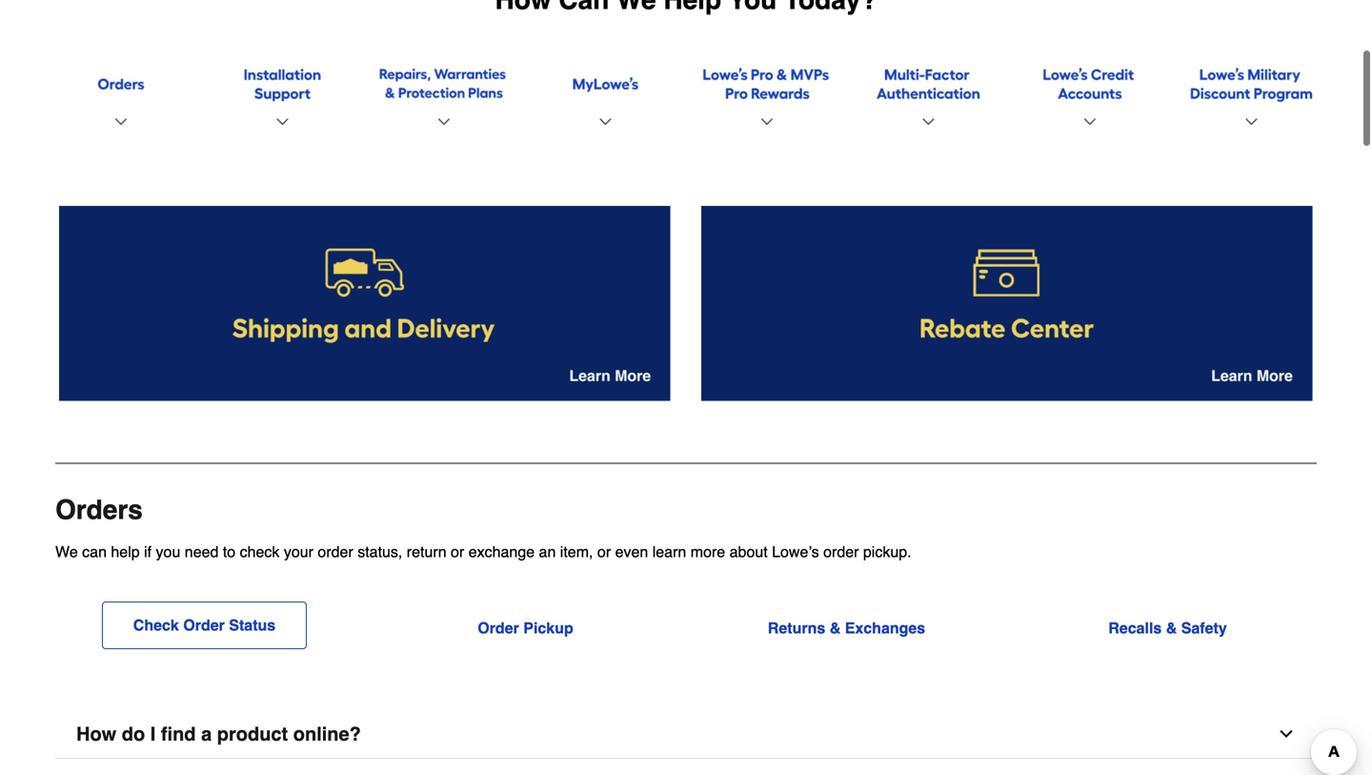 Task type: locate. For each thing, give the bounding box(es) containing it.
a
[[201, 723, 212, 745]]

& left safety on the right bottom of page
[[1167, 619, 1178, 637]]

pickup
[[524, 619, 574, 637]]

0 horizontal spatial &
[[830, 619, 841, 637]]

returns & exchanges link
[[768, 619, 926, 637]]

exchange
[[469, 543, 535, 561]]

& for returns
[[830, 619, 841, 637]]

or right return
[[451, 543, 465, 561]]

or
[[451, 543, 465, 561], [598, 543, 611, 561]]

order pickup
[[478, 619, 574, 637]]

pickup.
[[864, 543, 912, 561]]

order right your
[[318, 543, 353, 561]]

order
[[183, 616, 225, 634], [478, 619, 519, 637]]

safety
[[1182, 619, 1228, 637]]

shipping and delivery. delivery truck icon. image
[[59, 206, 671, 401]]

order
[[318, 543, 353, 561], [824, 543, 859, 561]]

lowe's pro and m v ps pro rewards. image
[[702, 46, 833, 140]]

1 order from the left
[[318, 543, 353, 561]]

&
[[830, 619, 841, 637], [1167, 619, 1178, 637]]

recalls & safety link
[[1109, 619, 1228, 637]]

learn
[[653, 543, 687, 561]]

an
[[539, 543, 556, 561]]

1 & from the left
[[830, 619, 841, 637]]

about
[[730, 543, 768, 561]]

we
[[55, 543, 78, 561]]

order right lowe's
[[824, 543, 859, 561]]

your
[[284, 543, 314, 561]]

to
[[223, 543, 236, 561]]

how
[[76, 723, 117, 745]]

order left pickup
[[478, 619, 519, 637]]

1 horizontal spatial or
[[598, 543, 611, 561]]

find
[[161, 723, 196, 745]]

2 & from the left
[[1167, 619, 1178, 637]]

1 horizontal spatial &
[[1167, 619, 1178, 637]]

more
[[691, 543, 726, 561]]

i
[[150, 723, 156, 745]]

lowe's
[[772, 543, 820, 561]]

or right item,
[[598, 543, 611, 561]]

lowe's credit accounts. image
[[1025, 46, 1156, 140]]

1 or from the left
[[451, 543, 465, 561]]

we can help if you need to check your order status, return or exchange an item, or even learn more about lowe's order pickup.
[[55, 543, 912, 561]]

chevron down image
[[1277, 725, 1297, 744]]

item,
[[560, 543, 593, 561]]

help
[[111, 543, 140, 561]]

rebate center. rebate coupons icon. image
[[702, 206, 1314, 401]]

0 horizontal spatial order
[[318, 543, 353, 561]]

repairs, warranties and protection plans. image
[[378, 46, 510, 140]]

0 horizontal spatial or
[[451, 543, 465, 561]]

need
[[185, 543, 219, 561]]

1 horizontal spatial order
[[824, 543, 859, 561]]

order right check
[[183, 616, 225, 634]]

& right returns
[[830, 619, 841, 637]]

installation support. image
[[217, 46, 348, 140]]

& for recalls
[[1167, 619, 1178, 637]]

can
[[82, 543, 107, 561]]



Task type: describe. For each thing, give the bounding box(es) containing it.
orders. image
[[55, 46, 186, 140]]

2 order from the left
[[824, 543, 859, 561]]

multi-factor authentication. image
[[863, 46, 994, 140]]

returns
[[768, 619, 826, 637]]

lowe's military discount program. image
[[1186, 46, 1318, 140]]

you
[[156, 543, 181, 561]]

online?
[[293, 723, 361, 745]]

exchanges
[[845, 619, 926, 637]]

2 or from the left
[[598, 543, 611, 561]]

recalls & safety
[[1109, 619, 1228, 637]]

my lowe's. image
[[540, 46, 671, 140]]

1 horizontal spatial order
[[478, 619, 519, 637]]

even
[[615, 543, 649, 561]]

product
[[217, 723, 288, 745]]

status
[[229, 616, 276, 634]]

check order status link
[[102, 602, 307, 649]]

returns & exchanges
[[768, 619, 926, 637]]

how do i find a product online? button
[[55, 710, 1318, 759]]

status,
[[358, 543, 403, 561]]

do
[[122, 723, 145, 745]]

how do i find a product online?
[[76, 723, 361, 745]]

check
[[133, 616, 179, 634]]

order pickup link
[[478, 619, 574, 637]]

orders
[[55, 495, 143, 525]]

check
[[240, 543, 280, 561]]

check order status
[[133, 616, 276, 634]]

if
[[144, 543, 152, 561]]

recalls
[[1109, 619, 1162, 637]]

0 horizontal spatial order
[[183, 616, 225, 634]]

return
[[407, 543, 447, 561]]



Task type: vqa. For each thing, say whether or not it's contained in the screenshot.
Check Order Status link in the bottom left of the page
yes



